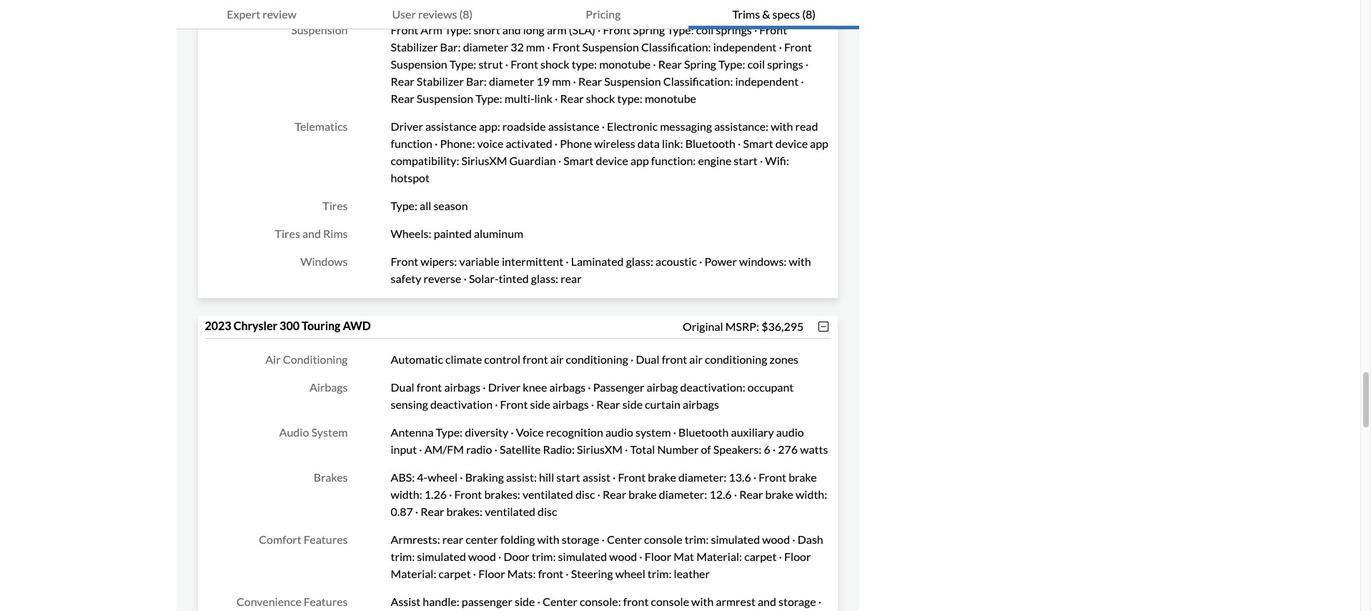 Task type: vqa. For each thing, say whether or not it's contained in the screenshot.
the rightmost Brighton,
no



Task type: describe. For each thing, give the bounding box(es) containing it.
siriusxm inside driver assistance app: roadside assistance · electronic messaging assistance: with read function · phone: voice activated · phone wireless data link: bluetooth · smart device app compatibility: siriusxm guardian · smart device app function: engine start · wifi: hotspot
[[462, 154, 508, 167]]

suspension up electronic
[[605, 74, 661, 88]]

trim: down armrests:
[[391, 550, 415, 564]]

1 horizontal spatial type:
[[618, 92, 643, 105]]

and inside "assist handle: passenger side · center console: front console with armrest and storage ·"
[[758, 595, 777, 609]]

audio system
[[279, 426, 348, 439]]

type: inside antenna type: diversity · voice recognition audio system · bluetooth auxiliary audio input · am/fm radio · satellite radio: siriusxm · total number of speakers: 6 · 276 watts
[[436, 426, 463, 439]]

reverse
[[424, 272, 462, 285]]

1 width: from the left
[[391, 488, 423, 501]]

conditioning
[[283, 353, 348, 366]]

laminated
[[571, 255, 624, 268]]

front up airbag
[[662, 353, 688, 366]]

0 horizontal spatial disc
[[538, 505, 558, 519]]

0 vertical spatial brakes:
[[485, 488, 521, 501]]

sensing
[[391, 398, 428, 411]]

air conditioning
[[266, 353, 348, 366]]

$36,295
[[762, 319, 804, 333]]

acoustic
[[656, 255, 697, 268]]

1 vertical spatial diameter
[[489, 74, 535, 88]]

2 width: from the left
[[796, 488, 828, 501]]

0 vertical spatial mm
[[526, 40, 545, 54]]

compatibility:
[[391, 154, 460, 167]]

front down specs
[[785, 40, 812, 54]]

of
[[701, 443, 712, 456]]

storage inside armrests: rear center folding with storage · center console trim: simulated wood · dash trim: simulated wood · door trim: simulated wood · floor mat material: carpet · floor material: carpet · floor mats: front · steering wheel trim: leather
[[562, 533, 600, 547]]

side inside "assist handle: passenger side · center console: front console with armrest and storage ·"
[[515, 595, 535, 609]]

airbags down deactivation:
[[683, 398, 720, 411]]

link
[[535, 92, 553, 105]]

2 horizontal spatial floor
[[785, 550, 811, 564]]

passenger
[[462, 595, 513, 609]]

door
[[504, 550, 530, 564]]

wipers:
[[421, 255, 457, 268]]

input
[[391, 443, 417, 456]]

0 horizontal spatial app
[[631, 154, 649, 167]]

0 vertical spatial stabilizer
[[391, 40, 438, 54]]

review
[[263, 7, 297, 21]]

0 vertical spatial device
[[776, 137, 808, 150]]

rear inside the dual front airbags · driver knee airbags · passenger airbag deactivation: occupant sensing deactivation · front side airbags · rear side curtain airbags
[[597, 398, 621, 411]]

curtain
[[645, 398, 681, 411]]

phone:
[[440, 137, 475, 150]]

2 horizontal spatial wood
[[763, 533, 791, 547]]

tires and rims
[[275, 227, 348, 240]]

driver inside driver assistance app: roadside assistance · electronic messaging assistance: with read function · phone: voice activated · phone wireless data link: bluetooth · smart device app compatibility: siriusxm guardian · smart device app function: engine start · wifi: hotspot
[[391, 119, 423, 133]]

function:
[[652, 154, 696, 167]]

engine
[[698, 154, 732, 167]]

trims & specs (8)
[[733, 7, 816, 21]]

1 horizontal spatial carpet
[[745, 550, 777, 564]]

brake down number
[[648, 471, 677, 484]]

leather
[[674, 567, 710, 581]]

1 horizontal spatial floor
[[645, 550, 672, 564]]

activated
[[506, 137, 553, 150]]

1 vertical spatial carpet
[[439, 567, 471, 581]]

suspension down review
[[291, 23, 348, 36]]

all
[[420, 199, 432, 212]]

front arm type: short and long arm (sla) · front spring type: coil springs · front stabilizer bar: diameter 32 mm · front suspension classification: independent · front suspension type: strut · front shock type: monotube · rear spring type: coil springs · rear stabilizer bar: diameter 19 mm · rear suspension classification: independent · rear suspension type: multi-link · rear shock type: monotube
[[391, 23, 812, 105]]

0 horizontal spatial brakes:
[[447, 505, 483, 519]]

0 vertical spatial classification:
[[642, 40, 711, 54]]

1 horizontal spatial disc
[[576, 488, 595, 501]]

telematics
[[295, 119, 348, 133]]

user reviews (8) tab
[[347, 0, 518, 29]]

expert review
[[227, 7, 297, 21]]

0 vertical spatial glass:
[[626, 255, 654, 268]]

brake down total
[[629, 488, 657, 501]]

dash
[[798, 533, 824, 547]]

driver inside the dual front airbags · driver knee airbags · passenger airbag deactivation: occupant sensing deactivation · front side airbags · rear side curtain airbags
[[488, 381, 521, 394]]

0 horizontal spatial springs
[[716, 23, 752, 36]]

air
[[266, 353, 281, 366]]

front inside the dual front airbags · driver knee airbags · passenger airbag deactivation: occupant sensing deactivation · front side airbags · rear side curtain airbags
[[500, 398, 528, 411]]

with inside front wipers: variable intermittent · laminated glass: acoustic · power windows: with safety reverse · solar-tinted glass: rear
[[789, 255, 812, 268]]

handle:
[[423, 595, 460, 609]]

276
[[778, 443, 798, 456]]

(sla)
[[569, 23, 596, 36]]

brakes
[[314, 471, 348, 484]]

airbags up recognition
[[553, 398, 589, 411]]

2023
[[205, 319, 231, 333]]

1 vertical spatial material:
[[391, 567, 437, 581]]

13.6
[[729, 471, 752, 484]]

front down 6
[[759, 471, 787, 484]]

radio:
[[543, 443, 575, 456]]

hill
[[539, 471, 555, 484]]

front up knee
[[523, 353, 548, 366]]

satellite
[[500, 443, 541, 456]]

0 horizontal spatial spring
[[633, 23, 665, 36]]

0 vertical spatial monotube
[[600, 57, 651, 71]]

assist
[[583, 471, 611, 484]]

1 vertical spatial glass:
[[531, 272, 559, 285]]

trim: right door
[[532, 550, 556, 564]]

1 horizontal spatial spring
[[685, 57, 717, 71]]

msrp:
[[726, 319, 760, 333]]

1 horizontal spatial bar:
[[466, 74, 487, 88]]

wireless
[[595, 137, 636, 150]]

0 vertical spatial independent
[[714, 40, 777, 54]]

wifi:
[[766, 154, 790, 167]]

0 vertical spatial ventilated
[[523, 488, 574, 501]]

wheels: painted aluminum
[[391, 227, 524, 240]]

braking
[[465, 471, 504, 484]]

and inside front arm type: short and long arm (sla) · front spring type: coil springs · front stabilizer bar: diameter 32 mm · front suspension classification: independent · front suspension type: strut · front shock type: monotube · rear spring type: coil springs · rear stabilizer bar: diameter 19 mm · rear suspension classification: independent · rear suspension type: multi-link · rear shock type: monotube
[[503, 23, 521, 36]]

1.26
[[425, 488, 447, 501]]

automatic climate control front air conditioning · dual front air conditioning zones
[[391, 353, 799, 366]]

awd
[[343, 319, 371, 333]]

auxiliary
[[731, 426, 774, 439]]

control
[[485, 353, 521, 366]]

0.87
[[391, 505, 413, 519]]

side down knee
[[530, 398, 551, 411]]

diversity
[[465, 426, 509, 439]]

passenger
[[594, 381, 645, 394]]

total
[[631, 443, 656, 456]]

assist
[[391, 595, 421, 609]]

1 vertical spatial stabilizer
[[417, 74, 464, 88]]

19
[[537, 74, 550, 88]]

1 horizontal spatial wood
[[610, 550, 638, 564]]

start inside driver assistance app: roadside assistance · electronic messaging assistance: with read function · phone: voice activated · phone wireless data link: bluetooth · smart device app compatibility: siriusxm guardian · smart device app function: engine start · wifi: hotspot
[[734, 154, 758, 167]]

convenience features
[[237, 595, 348, 609]]

windows
[[301, 255, 348, 268]]

2023 chrysler 300 touring awd
[[205, 319, 371, 333]]

2 assistance from the left
[[548, 119, 600, 133]]

watts
[[801, 443, 829, 456]]

tab list containing expert review
[[176, 0, 860, 29]]

1 conditioning from the left
[[566, 353, 629, 366]]

front wipers: variable intermittent · laminated glass: acoustic · power windows: with safety reverse · solar-tinted glass: rear
[[391, 255, 812, 285]]

strut
[[479, 57, 503, 71]]

system
[[311, 426, 348, 439]]

1 vertical spatial mm
[[552, 74, 571, 88]]

trim: left leather
[[648, 567, 672, 581]]

1 vertical spatial monotube
[[645, 92, 697, 105]]

convenience
[[237, 595, 302, 609]]

12.6
[[710, 488, 732, 501]]

comfort features
[[259, 533, 348, 547]]

trims & specs (8) tab
[[689, 0, 860, 29]]

0 vertical spatial app
[[811, 137, 829, 150]]

rear inside front wipers: variable intermittent · laminated glass: acoustic · power windows: with safety reverse · solar-tinted glass: rear
[[561, 272, 582, 285]]

painted
[[434, 227, 472, 240]]

phone
[[560, 137, 592, 150]]

0 horizontal spatial type:
[[572, 57, 597, 71]]

front down user
[[391, 23, 419, 36]]

antenna
[[391, 426, 434, 439]]

airbags up the 'deactivation'
[[445, 381, 481, 394]]

airbags
[[310, 381, 348, 394]]

front down braking
[[455, 488, 482, 501]]

wheel inside armrests: rear center folding with storage · center console trim: simulated wood · dash trim: simulated wood · door trim: simulated wood · floor mat material: carpet · floor material: carpet · floor mats: front · steering wheel trim: leather
[[616, 567, 646, 581]]

power
[[705, 255, 737, 268]]

0 horizontal spatial device
[[596, 154, 629, 167]]

0 horizontal spatial coil
[[697, 23, 714, 36]]

1 vertical spatial coil
[[748, 57, 766, 71]]

function
[[391, 137, 433, 150]]

wheel inside abs: 4-wheel · braking assist: hill start assist · front brake diameter: 13.6 · front brake width: 1.26 · front brakes: ventilated disc · rear brake diameter: 12.6 · rear brake width: 0.87 · rear brakes: ventilated disc
[[428, 471, 458, 484]]

1 vertical spatial classification:
[[664, 74, 734, 88]]

suspension down pricing tab
[[583, 40, 639, 54]]

airbag
[[647, 381, 678, 394]]

1 vertical spatial and
[[303, 227, 321, 240]]

arm
[[421, 23, 443, 36]]

center inside armrests: rear center folding with storage · center console trim: simulated wood · dash trim: simulated wood · door trim: simulated wood · floor mat material: carpet · floor material: carpet · floor mats: front · steering wheel trim: leather
[[607, 533, 642, 547]]

front down pricing
[[603, 23, 631, 36]]

mats:
[[508, 567, 536, 581]]

armrests:
[[391, 533, 440, 547]]

short
[[474, 23, 500, 36]]

deactivation:
[[681, 381, 746, 394]]

brake down the "watts"
[[789, 471, 817, 484]]

storage inside "assist handle: passenger side · center console: front console with armrest and storage ·"
[[779, 595, 817, 609]]



Task type: locate. For each thing, give the bounding box(es) containing it.
front down knee
[[500, 398, 528, 411]]

springs down trims on the top of page
[[716, 23, 752, 36]]

0 horizontal spatial wood
[[468, 550, 496, 564]]

console up mat
[[645, 533, 683, 547]]

1 horizontal spatial material:
[[697, 550, 743, 564]]

1 horizontal spatial siriusxm
[[577, 443, 623, 456]]

1 horizontal spatial dual
[[636, 353, 660, 366]]

springs
[[716, 23, 752, 36], [768, 57, 804, 71]]

diameter up the multi-
[[489, 74, 535, 88]]

1 vertical spatial shock
[[586, 92, 615, 105]]

1 horizontal spatial and
[[503, 23, 521, 36]]

type:
[[445, 23, 472, 36], [668, 23, 694, 36], [450, 57, 477, 71], [719, 57, 746, 71], [476, 92, 503, 105], [391, 199, 418, 212], [436, 426, 463, 439]]

simulated up 'steering' on the left bottom of the page
[[558, 550, 607, 564]]

width: up "dash"
[[796, 488, 828, 501]]

bluetooth up of on the right bottom
[[679, 426, 729, 439]]

console inside "assist handle: passenger side · center console: front console with armrest and storage ·"
[[651, 595, 690, 609]]

ventilated up folding
[[485, 505, 536, 519]]

0 horizontal spatial floor
[[479, 567, 506, 581]]

pricing tab
[[518, 0, 689, 29]]

brake
[[648, 471, 677, 484], [789, 471, 817, 484], [629, 488, 657, 501], [766, 488, 794, 501]]

monotube down pricing tab
[[600, 57, 651, 71]]

1 horizontal spatial driver
[[488, 381, 521, 394]]

simulated
[[711, 533, 760, 547], [417, 550, 466, 564], [558, 550, 607, 564]]

1 vertical spatial independent
[[736, 74, 799, 88]]

multi-
[[505, 92, 535, 105]]

conditioning up the passenger
[[566, 353, 629, 366]]

front right mats:
[[538, 567, 564, 581]]

wheels:
[[391, 227, 432, 240]]

0 horizontal spatial audio
[[606, 426, 634, 439]]

32
[[511, 40, 524, 54]]

1 vertical spatial rear
[[443, 533, 464, 547]]

1 vertical spatial ventilated
[[485, 505, 536, 519]]

0 horizontal spatial bar:
[[440, 40, 461, 54]]

armrest
[[716, 595, 756, 609]]

folding
[[501, 533, 535, 547]]

and up 32
[[503, 23, 521, 36]]

user
[[392, 7, 416, 21]]

0 vertical spatial siriusxm
[[462, 154, 508, 167]]

assist:
[[506, 471, 537, 484]]

glass: down intermittent
[[531, 272, 559, 285]]

audio
[[279, 426, 309, 439]]

1 vertical spatial storage
[[779, 595, 817, 609]]

app:
[[479, 119, 501, 133]]

0 horizontal spatial glass:
[[531, 272, 559, 285]]

0 vertical spatial start
[[734, 154, 758, 167]]

shock
[[541, 57, 570, 71], [586, 92, 615, 105]]

mm
[[526, 40, 545, 54], [552, 74, 571, 88]]

smart
[[744, 137, 774, 150], [564, 154, 594, 167]]

bluetooth inside driver assistance app: roadside assistance · electronic messaging assistance: with read function · phone: voice activated · phone wireless data link: bluetooth · smart device app compatibility: siriusxm guardian · smart device app function: engine start · wifi: hotspot
[[686, 137, 736, 150]]

floor up passenger
[[479, 567, 506, 581]]

airbags right knee
[[550, 381, 586, 394]]

tires up rims
[[323, 199, 348, 212]]

1 vertical spatial features
[[304, 595, 348, 609]]

floor down "dash"
[[785, 550, 811, 564]]

read
[[796, 119, 819, 133]]

2 conditioning from the left
[[705, 353, 768, 366]]

number
[[658, 443, 699, 456]]

front down total
[[618, 471, 646, 484]]

0 vertical spatial storage
[[562, 533, 600, 547]]

0 horizontal spatial siriusxm
[[462, 154, 508, 167]]

hotspot
[[391, 171, 430, 185]]

driver down the "control"
[[488, 381, 521, 394]]

simulated down armrests:
[[417, 550, 466, 564]]

1 horizontal spatial smart
[[744, 137, 774, 150]]

occupant
[[748, 381, 794, 394]]

tab list
[[176, 0, 860, 29]]

tires left rims
[[275, 227, 300, 240]]

variable
[[460, 255, 500, 268]]

1 vertical spatial brakes:
[[447, 505, 483, 519]]

0 vertical spatial shock
[[541, 57, 570, 71]]

monotube
[[600, 57, 651, 71], [645, 92, 697, 105]]

audio up 276
[[777, 426, 805, 439]]

wheel up 1.26
[[428, 471, 458, 484]]

0 vertical spatial material:
[[697, 550, 743, 564]]

0 vertical spatial diameter
[[463, 40, 509, 54]]

front inside armrests: rear center folding with storage · center console trim: simulated wood · dash trim: simulated wood · door trim: simulated wood · floor mat material: carpet · floor material: carpet · floor mats: front · steering wheel trim: leather
[[538, 567, 564, 581]]

disc down assist
[[576, 488, 595, 501]]

0 vertical spatial driver
[[391, 119, 423, 133]]

siriusxm up assist
[[577, 443, 623, 456]]

1 horizontal spatial audio
[[777, 426, 805, 439]]

0 horizontal spatial dual
[[391, 381, 415, 394]]

material: up assist
[[391, 567, 437, 581]]

suspension
[[291, 23, 348, 36], [583, 40, 639, 54], [391, 57, 448, 71], [605, 74, 661, 88], [417, 92, 474, 105]]

1 vertical spatial springs
[[768, 57, 804, 71]]

1 horizontal spatial wheel
[[616, 567, 646, 581]]

type: up electronic
[[618, 92, 643, 105]]

width:
[[391, 488, 423, 501], [796, 488, 828, 501]]

0 horizontal spatial simulated
[[417, 550, 466, 564]]

reviews
[[418, 7, 457, 21]]

expert review tab
[[176, 0, 347, 29]]

features
[[304, 533, 348, 547], [304, 595, 348, 609]]

1 horizontal spatial coil
[[748, 57, 766, 71]]

front up the "safety"
[[391, 255, 419, 268]]

with inside "assist handle: passenger side · center console: front console with armrest and storage ·"
[[692, 595, 714, 609]]

trim: up mat
[[685, 533, 709, 547]]

stabilizer
[[391, 40, 438, 54], [417, 74, 464, 88]]

deactivation
[[431, 398, 493, 411]]

rear
[[561, 272, 582, 285], [443, 533, 464, 547]]

device down wireless
[[596, 154, 629, 167]]

airbags
[[445, 381, 481, 394], [550, 381, 586, 394], [553, 398, 589, 411], [683, 398, 720, 411]]

console for center
[[645, 533, 683, 547]]

with inside driver assistance app: roadside assistance · electronic messaging assistance: with read function · phone: voice activated · phone wireless data link: bluetooth · smart device app compatibility: siriusxm guardian · smart device app function: engine start · wifi: hotspot
[[771, 119, 794, 133]]

1 vertical spatial type:
[[618, 92, 643, 105]]

driver assistance app: roadside assistance · electronic messaging assistance: with read function · phone: voice activated · phone wireless data link: bluetooth · smart device app compatibility: siriusxm guardian · smart device app function: engine start · wifi: hotspot
[[391, 119, 829, 185]]

0 vertical spatial carpet
[[745, 550, 777, 564]]

diameter:
[[679, 471, 727, 484], [659, 488, 708, 501]]

type: down (sla)
[[572, 57, 597, 71]]

assist handle: passenger side · center console: front console with armrest and storage ·
[[391, 595, 826, 612]]

device up wifi:
[[776, 137, 808, 150]]

tires for tires and rims
[[275, 227, 300, 240]]

front down arm
[[553, 40, 580, 54]]

mat
[[674, 550, 695, 564]]

material: up leather
[[697, 550, 743, 564]]

0 vertical spatial disc
[[576, 488, 595, 501]]

expert
[[227, 7, 260, 21]]

wood left "dash"
[[763, 533, 791, 547]]

monotube up "messaging"
[[645, 92, 697, 105]]

2 features from the top
[[304, 595, 348, 609]]

steering
[[571, 567, 613, 581]]

guardian
[[510, 154, 556, 167]]

0 vertical spatial bar:
[[440, 40, 461, 54]]

minus square image
[[817, 321, 831, 333]]

with down leather
[[692, 595, 714, 609]]

smart down phone
[[564, 154, 594, 167]]

touring
[[302, 319, 341, 333]]

suspension down the arm at the top left
[[391, 57, 448, 71]]

front inside "assist handle: passenger side · center console: front console with armrest and storage ·"
[[624, 595, 649, 609]]

1 (8) from the left
[[460, 7, 473, 21]]

1 vertical spatial spring
[[685, 57, 717, 71]]

2 (8) from the left
[[803, 7, 816, 21]]

wood
[[763, 533, 791, 547], [468, 550, 496, 564], [610, 550, 638, 564]]

siriusxm inside antenna type: diversity · voice recognition audio system · bluetooth auxiliary audio input · am/fm radio · satellite radio: siriusxm · total number of speakers: 6 · 276 watts
[[577, 443, 623, 456]]

bar: down strut
[[466, 74, 487, 88]]

console down leather
[[651, 595, 690, 609]]

diameter down short
[[463, 40, 509, 54]]

with inside armrests: rear center folding with storage · center console trim: simulated wood · dash trim: simulated wood · door trim: simulated wood · floor mat material: carpet · floor material: carpet · floor mats: front · steering wheel trim: leather
[[538, 533, 560, 547]]

abs:
[[391, 471, 415, 484]]

1 vertical spatial diameter:
[[659, 488, 708, 501]]

1 vertical spatial smart
[[564, 154, 594, 167]]

wood down "center"
[[468, 550, 496, 564]]

features for convenience features
[[304, 595, 348, 609]]

1 horizontal spatial center
[[607, 533, 642, 547]]

1 horizontal spatial device
[[776, 137, 808, 150]]

300
[[280, 319, 300, 333]]

1 horizontal spatial app
[[811, 137, 829, 150]]

1 vertical spatial disc
[[538, 505, 558, 519]]

center
[[607, 533, 642, 547], [543, 595, 578, 609]]

2 audio from the left
[[777, 426, 805, 439]]

features right comfort
[[304, 533, 348, 547]]

specs
[[773, 7, 801, 21]]

1 vertical spatial dual
[[391, 381, 415, 394]]

glass: left acoustic
[[626, 255, 654, 268]]

suspension up 'phone:'
[[417, 92, 474, 105]]

rear inside armrests: rear center folding with storage · center console trim: simulated wood · dash trim: simulated wood · door trim: simulated wood · floor mat material: carpet · floor material: carpet · floor mats: front · steering wheel trim: leather
[[443, 533, 464, 547]]

carpet up handle:
[[439, 567, 471, 581]]

material:
[[697, 550, 743, 564], [391, 567, 437, 581]]

1 horizontal spatial start
[[734, 154, 758, 167]]

0 horizontal spatial (8)
[[460, 7, 473, 21]]

front right console:
[[624, 595, 649, 609]]

start right hill
[[557, 471, 581, 484]]

console for front
[[651, 595, 690, 609]]

features for comfort features
[[304, 533, 348, 547]]

voice
[[516, 426, 544, 439]]

front up sensing at the bottom left
[[417, 381, 442, 394]]

0 vertical spatial wheel
[[428, 471, 458, 484]]

0 horizontal spatial material:
[[391, 567, 437, 581]]

electronic
[[607, 119, 658, 133]]

assistance up phone
[[548, 119, 600, 133]]

0 vertical spatial dual
[[636, 353, 660, 366]]

0 horizontal spatial smart
[[564, 154, 594, 167]]

side down mats:
[[515, 595, 535, 609]]

1 horizontal spatial mm
[[552, 74, 571, 88]]

with right the windows:
[[789, 255, 812, 268]]

tinted
[[499, 272, 529, 285]]

bluetooth inside antenna type: diversity · voice recognition audio system · bluetooth auxiliary audio input · am/fm radio · satellite radio: siriusxm · total number of speakers: 6 · 276 watts
[[679, 426, 729, 439]]

0 horizontal spatial driver
[[391, 119, 423, 133]]

0 vertical spatial and
[[503, 23, 521, 36]]

disc down hill
[[538, 505, 558, 519]]

conditioning down "msrp:"
[[705, 353, 768, 366]]

center inside "assist handle: passenger side · center console: front console with armrest and storage ·"
[[543, 595, 578, 609]]

front
[[523, 353, 548, 366], [662, 353, 688, 366], [417, 381, 442, 394], [538, 567, 564, 581], [624, 595, 649, 609]]

(8) right specs
[[803, 7, 816, 21]]

rims
[[323, 227, 348, 240]]

2 air from the left
[[690, 353, 703, 366]]

side down the passenger
[[623, 398, 643, 411]]

0 horizontal spatial carpet
[[439, 567, 471, 581]]

diameter: up 12.6
[[679, 471, 727, 484]]

classification:
[[642, 40, 711, 54], [664, 74, 734, 88]]

driver up "function"
[[391, 119, 423, 133]]

spring up "messaging"
[[685, 57, 717, 71]]

center up 'steering' on the left bottom of the page
[[607, 533, 642, 547]]

pricing
[[586, 7, 621, 21]]

climate
[[446, 353, 482, 366]]

2 horizontal spatial simulated
[[711, 533, 760, 547]]

bar: down the arm at the top left
[[440, 40, 461, 54]]

0 vertical spatial center
[[607, 533, 642, 547]]

floor
[[645, 550, 672, 564], [785, 550, 811, 564], [479, 567, 506, 581]]

1 horizontal spatial width:
[[796, 488, 828, 501]]

windows:
[[740, 255, 787, 268]]

diameter: left 12.6
[[659, 488, 708, 501]]

am/fm
[[425, 443, 464, 456]]

system
[[636, 426, 671, 439]]

1 horizontal spatial (8)
[[803, 7, 816, 21]]

automatic
[[391, 353, 443, 366]]

storage up 'steering' on the left bottom of the page
[[562, 533, 600, 547]]

console inside armrests: rear center folding with storage · center console trim: simulated wood · dash trim: simulated wood · door trim: simulated wood · floor mat material: carpet · floor material: carpet · floor mats: front · steering wheel trim: leather
[[645, 533, 683, 547]]

recognition
[[546, 426, 604, 439]]

front down 32
[[511, 57, 539, 71]]

aluminum
[[474, 227, 524, 240]]

independent up assistance:
[[736, 74, 799, 88]]

with
[[771, 119, 794, 133], [789, 255, 812, 268], [538, 533, 560, 547], [692, 595, 714, 609]]

0 horizontal spatial air
[[551, 353, 564, 366]]

0 vertical spatial console
[[645, 533, 683, 547]]

width: down abs:
[[391, 488, 423, 501]]

1 vertical spatial start
[[557, 471, 581, 484]]

start right engine
[[734, 154, 758, 167]]

console:
[[580, 595, 621, 609]]

smart down assistance:
[[744, 137, 774, 150]]

1 vertical spatial console
[[651, 595, 690, 609]]

glass:
[[626, 255, 654, 268], [531, 272, 559, 285]]

wheel up "assist handle: passenger side · center console: front console with armrest and storage ·"
[[616, 567, 646, 581]]

with right folding
[[538, 533, 560, 547]]

air up the dual front airbags · driver knee airbags · passenger airbag deactivation: occupant sensing deactivation · front side airbags · rear side curtain airbags
[[551, 353, 564, 366]]

front inside the dual front airbags · driver knee airbags · passenger airbag deactivation: occupant sensing deactivation · front side airbags · rear side curtain airbags
[[417, 381, 442, 394]]

siriusxm down the voice
[[462, 154, 508, 167]]

1 vertical spatial siriusxm
[[577, 443, 623, 456]]

link:
[[662, 137, 684, 150]]

type: all season
[[391, 199, 468, 212]]

shock up 19
[[541, 57, 570, 71]]

start
[[734, 154, 758, 167], [557, 471, 581, 484]]

independent down trims on the top of page
[[714, 40, 777, 54]]

1 vertical spatial wheel
[[616, 567, 646, 581]]

0 vertical spatial bluetooth
[[686, 137, 736, 150]]

0 vertical spatial coil
[[697, 23, 714, 36]]

audio up total
[[606, 426, 634, 439]]

0 horizontal spatial tires
[[275, 227, 300, 240]]

0 horizontal spatial width:
[[391, 488, 423, 501]]

assistance up 'phone:'
[[426, 119, 477, 133]]

antenna type: diversity · voice recognition audio system · bluetooth auxiliary audio input · am/fm radio · satellite radio: siriusxm · total number of speakers: 6 · 276 watts
[[391, 426, 829, 456]]

1 vertical spatial bluetooth
[[679, 426, 729, 439]]

0 horizontal spatial rear
[[443, 533, 464, 547]]

front down trims & specs (8)
[[760, 23, 788, 36]]

brake down 276
[[766, 488, 794, 501]]

1 vertical spatial device
[[596, 154, 629, 167]]

bluetooth up engine
[[686, 137, 736, 150]]

0 horizontal spatial shock
[[541, 57, 570, 71]]

bluetooth
[[686, 137, 736, 150], [679, 426, 729, 439]]

diameter
[[463, 40, 509, 54], [489, 74, 535, 88]]

wood up 'steering' on the left bottom of the page
[[610, 550, 638, 564]]

front inside front wipers: variable intermittent · laminated glass: acoustic · power windows: with safety reverse · solar-tinted glass: rear
[[391, 255, 419, 268]]

assistance:
[[715, 119, 769, 133]]

1 horizontal spatial rear
[[561, 272, 582, 285]]

shock up electronic
[[586, 92, 615, 105]]

1 horizontal spatial simulated
[[558, 550, 607, 564]]

dual inside the dual front airbags · driver knee airbags · passenger airbag deactivation: occupant sensing deactivation · front side airbags · rear side curtain airbags
[[391, 381, 415, 394]]

brakes: down braking
[[485, 488, 521, 501]]

0 horizontal spatial mm
[[526, 40, 545, 54]]

trim:
[[685, 533, 709, 547], [391, 550, 415, 564], [532, 550, 556, 564], [648, 567, 672, 581]]

wheel
[[428, 471, 458, 484], [616, 567, 646, 581]]

air up deactivation:
[[690, 353, 703, 366]]

1 features from the top
[[304, 533, 348, 547]]

1 air from the left
[[551, 353, 564, 366]]

tires for tires
[[323, 199, 348, 212]]

start inside abs: 4-wheel · braking assist: hill start assist · front brake diameter: 13.6 · front brake width: 1.26 · front brakes: ventilated disc · rear brake diameter: 12.6 · rear brake width: 0.87 · rear brakes: ventilated disc
[[557, 471, 581, 484]]

messaging
[[660, 119, 713, 133]]

original msrp: $36,295
[[683, 319, 804, 333]]

0 horizontal spatial storage
[[562, 533, 600, 547]]

audio
[[606, 426, 634, 439], [777, 426, 805, 439]]

floor left mat
[[645, 550, 672, 564]]

1 assistance from the left
[[426, 119, 477, 133]]

dual up airbag
[[636, 353, 660, 366]]

comfort
[[259, 533, 302, 547]]

mm right 19
[[552, 74, 571, 88]]

voice
[[477, 137, 504, 150]]

0 vertical spatial diameter:
[[679, 471, 727, 484]]

1 audio from the left
[[606, 426, 634, 439]]

1 horizontal spatial springs
[[768, 57, 804, 71]]



